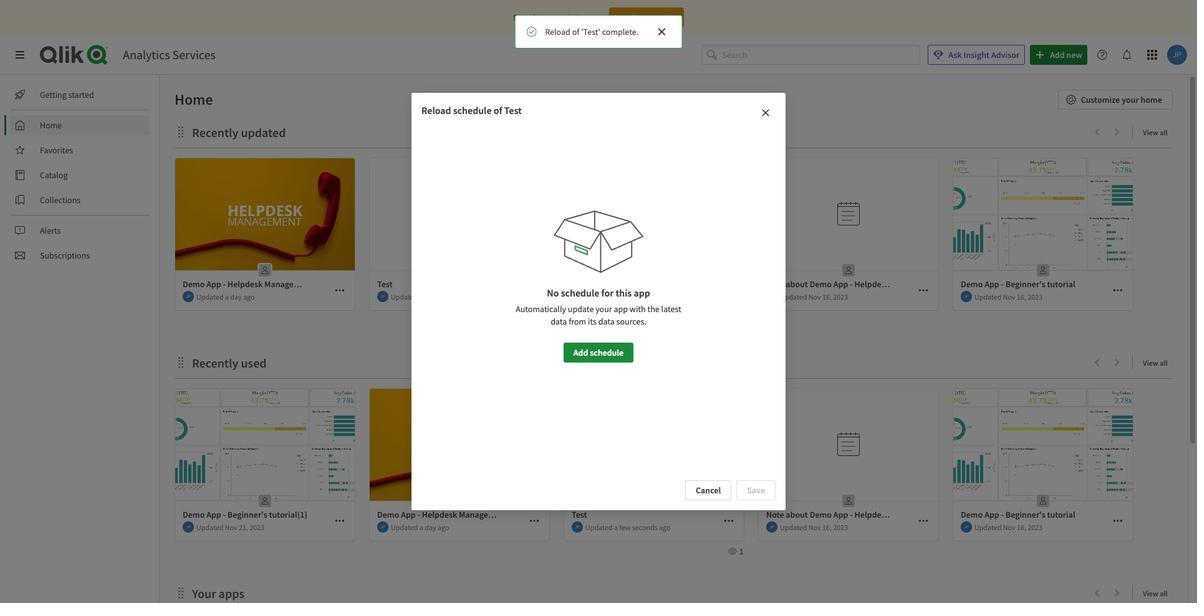 Task type: vqa. For each thing, say whether or not it's contained in the screenshot.
master corresponding to Import
no



Task type: describe. For each thing, give the bounding box(es) containing it.
close sidebar menu image
[[15, 50, 25, 60]]

close image
[[761, 108, 771, 118]]

your
[[192, 586, 216, 602]]

ask insight advisor
[[949, 49, 1020, 60]]

view for recently used
[[1143, 359, 1159, 368]]

advisor
[[991, 49, 1020, 60]]

recently for recently used
[[192, 355, 238, 371]]

services
[[172, 47, 216, 62]]

recently used
[[192, 355, 267, 371]]

apps
[[219, 586, 244, 602]]

0 horizontal spatial demo app - beginner's tutorial(1)
[[183, 509, 307, 521]]

started
[[68, 89, 94, 100]]

move collection image for your
[[175, 587, 187, 600]]

move collection image
[[175, 126, 187, 138]]

0 horizontal spatial 1
[[545, 316, 549, 327]]

updated
[[241, 125, 286, 140]]

0 horizontal spatial 21,
[[239, 523, 248, 532]]

0 horizontal spatial tutorial(1)
[[269, 509, 307, 521]]

analytics
[[123, 47, 170, 62]]

1 horizontal spatial helpdesk
[[422, 509, 457, 521]]

add
[[574, 347, 588, 359]]

1 horizontal spatial few
[[619, 523, 631, 532]]

view all link for recently updated
[[1143, 124, 1173, 140]]

0 vertical spatial demo app - helpdesk management
[[183, 279, 313, 290]]

reload for reload schedule of test
[[422, 104, 451, 117]]

getting
[[40, 89, 67, 100]]

this
[[616, 287, 632, 299]]

1 horizontal spatial 1
[[739, 546, 744, 557]]

now!
[[653, 12, 672, 23]]

reload schedule of test dialog
[[412, 93, 786, 511]]

0 vertical spatial updated nov 21, 2023
[[586, 292, 654, 302]]

the
[[648, 304, 660, 315]]

schedule for of
[[453, 104, 492, 117]]

1 vertical spatial updated a few seconds ago
[[586, 523, 671, 532]]

tutorial for used
[[1047, 509, 1076, 521]]

0 horizontal spatial app
[[614, 304, 628, 315]]

subscriptions link
[[10, 246, 150, 266]]

no schedule for this app automatically update your app with the latest data from its data sources.
[[516, 287, 681, 327]]

reload of 'test' complete.
[[545, 26, 639, 37]]

recently for recently updated
[[192, 125, 238, 140]]

activate now! link
[[609, 7, 684, 27]]

demo app - beginner's tutorial for updated
[[961, 279, 1076, 290]]

schedule inside button
[[590, 347, 624, 359]]

customize your home button
[[1058, 90, 1173, 110]]

all for apps
[[1160, 589, 1168, 599]]

view all for apps
[[1143, 589, 1168, 599]]

activate
[[621, 12, 651, 23]]

catalog
[[40, 170, 68, 181]]

1 vertical spatial day
[[425, 523, 436, 532]]

view all for updated
[[1143, 128, 1168, 137]]

used
[[241, 355, 267, 371]]

your apps
[[192, 586, 244, 602]]

alerts link
[[10, 221, 150, 241]]

james peterson image for test
[[572, 522, 583, 533]]

2 horizontal spatial test
[[572, 509, 587, 521]]

your inside customize your home button
[[1122, 94, 1139, 105]]

cancel
[[696, 485, 721, 496]]

of inside the 'reload schedule of test' dialog
[[494, 104, 502, 117]]

schedule for for
[[561, 287, 600, 299]]

from
[[569, 316, 586, 327]]

reload of 'test' complete. alert
[[515, 15, 682, 49]]

update
[[568, 304, 594, 315]]

'test'
[[581, 26, 600, 37]]

james peterson element inside updated nov 16, 2023 link
[[766, 522, 778, 533]]

latest
[[661, 304, 681, 315]]

1 vertical spatial updated a day ago
[[391, 523, 449, 532]]

collections link
[[10, 190, 150, 210]]

your apps link
[[192, 586, 249, 602]]

days
[[531, 12, 548, 23]]

analytics services
[[123, 47, 216, 62]]

navigation pane element
[[0, 80, 159, 271]]

unique viewers in the last 28 days: 1 element
[[726, 546, 744, 557]]

getting started
[[40, 89, 94, 100]]

home
[[1141, 94, 1162, 105]]

reload schedule of test
[[422, 104, 522, 117]]

complete.
[[602, 26, 639, 37]]

1 horizontal spatial tutorial(1)
[[658, 279, 697, 290]]

view for your apps
[[1143, 589, 1159, 599]]

recently used link
[[192, 355, 272, 371]]

view all for used
[[1143, 359, 1168, 368]]

customize your home
[[1081, 94, 1162, 105]]

favorites
[[40, 145, 73, 156]]

unique viewers in the last 28 days: 1 image
[[728, 548, 737, 556]]



Task type: locate. For each thing, give the bounding box(es) containing it.
0 vertical spatial day
[[230, 292, 242, 302]]

1 horizontal spatial updated a few seconds ago
[[586, 523, 671, 532]]

app up with
[[634, 287, 650, 299]]

1 view from the top
[[1143, 128, 1159, 137]]

1 view all from the top
[[1143, 128, 1168, 137]]

0 vertical spatial reload
[[545, 26, 570, 37]]

recently right move collection image
[[192, 125, 238, 140]]

james peterson image
[[183, 291, 194, 302], [572, 522, 583, 533], [766, 522, 778, 533], [961, 522, 972, 533]]

view for recently updated
[[1143, 128, 1159, 137]]

ask
[[949, 49, 962, 60]]

catalog link
[[10, 165, 150, 185]]

2 vertical spatial schedule
[[590, 347, 624, 359]]

tutorial(1)
[[658, 279, 697, 290], [269, 509, 307, 521]]

1 horizontal spatial demo app - helpdesk management
[[377, 509, 508, 521]]

its
[[588, 316, 597, 327]]

updated nov 16, 2023 link
[[759, 158, 939, 311], [759, 389, 939, 542]]

1 horizontal spatial seconds
[[632, 523, 658, 532]]

1 vertical spatial all
[[1160, 359, 1168, 368]]

updated nov 16, 2023
[[780, 292, 848, 302], [975, 292, 1043, 302], [780, 523, 848, 532], [975, 523, 1043, 532]]

0 vertical spatial seconds
[[438, 292, 463, 302]]

2 all from the top
[[1160, 359, 1168, 368]]

home main content
[[155, 75, 1197, 604]]

cancel button
[[685, 481, 732, 501]]

1 vertical spatial home
[[40, 120, 62, 131]]

1 updated nov 16, 2023 link from the top
[[759, 158, 939, 311]]

0 horizontal spatial reload
[[422, 104, 451, 117]]

home
[[175, 90, 213, 109], [40, 120, 62, 131]]

schedule inside no schedule for this app automatically update your app with the latest data from its data sources.
[[561, 287, 600, 299]]

0 horizontal spatial day
[[230, 292, 242, 302]]

demo app - helpdesk management
[[183, 279, 313, 290], [377, 509, 508, 521]]

0 vertical spatial app
[[634, 287, 650, 299]]

1 vertical spatial recently
[[192, 355, 238, 371]]

0 vertical spatial updated a few seconds ago
[[391, 292, 476, 302]]

james peterson element
[[183, 291, 194, 302], [377, 291, 388, 302], [572, 291, 583, 302], [961, 291, 972, 302], [183, 522, 194, 533], [377, 522, 388, 533], [572, 522, 583, 533], [766, 522, 778, 533], [961, 522, 972, 533]]

0 horizontal spatial updated a day ago
[[196, 292, 255, 302]]

1 vertical spatial tutorial(1)
[[269, 509, 307, 521]]

0 horizontal spatial few
[[425, 292, 436, 302]]

1 horizontal spatial home
[[175, 90, 213, 109]]

test inside dialog
[[504, 104, 522, 117]]

1 vertical spatial view
[[1143, 359, 1159, 368]]

recently updated
[[192, 125, 286, 140]]

1 data from the left
[[551, 316, 567, 327]]

1 down automatically
[[545, 316, 549, 327]]

2 vertical spatial all
[[1160, 589, 1168, 599]]

free days remaining: 17
[[513, 12, 599, 23]]

move collection image left recently used
[[175, 356, 187, 369]]

data right its
[[598, 316, 615, 327]]

1 vertical spatial tutorial
[[1047, 509, 1076, 521]]

view all link for recently used
[[1143, 355, 1173, 370]]

1 vertical spatial demo app - beginner's tutorial
[[961, 509, 1076, 521]]

updated nov 16, 2023 link for recently used
[[759, 389, 939, 542]]

of inside the reload of 'test' complete. 'alert'
[[572, 26, 580, 37]]

0 vertical spatial helpdesk
[[228, 279, 263, 290]]

view all link for your apps
[[1143, 586, 1173, 601]]

1 vertical spatial 21,
[[239, 523, 248, 532]]

0 vertical spatial view all link
[[1143, 124, 1173, 140]]

app up sources.
[[614, 304, 628, 315]]

1 all from the top
[[1160, 128, 1168, 137]]

17
[[591, 12, 599, 23]]

0 horizontal spatial data
[[551, 316, 567, 327]]

0 vertical spatial management
[[264, 279, 313, 290]]

move collection image
[[175, 356, 187, 369], [175, 587, 187, 600]]

21,
[[628, 292, 637, 302], [239, 523, 248, 532]]

getting started link
[[10, 85, 150, 105]]

0 horizontal spatial of
[[494, 104, 502, 117]]

1 horizontal spatial test
[[504, 104, 522, 117]]

0 vertical spatial home
[[175, 90, 213, 109]]

favorites link
[[10, 140, 150, 160]]

demo app - beginner's tutorial
[[961, 279, 1076, 290], [961, 509, 1076, 521]]

2 vertical spatial view all link
[[1143, 586, 1173, 601]]

0 vertical spatial view
[[1143, 128, 1159, 137]]

1 horizontal spatial reload
[[545, 26, 570, 37]]

management
[[264, 279, 313, 290], [459, 509, 508, 521]]

data
[[551, 316, 567, 327], [598, 316, 615, 327]]

remaining:
[[549, 12, 589, 23]]

free
[[513, 12, 529, 23]]

reload inside dialog
[[422, 104, 451, 117]]

0 vertical spatial tutorial(1)
[[658, 279, 697, 290]]

0 vertical spatial of
[[572, 26, 580, 37]]

2 tutorial from the top
[[1047, 509, 1076, 521]]

app
[[634, 287, 650, 299], [614, 304, 628, 315]]

subscriptions
[[40, 250, 90, 261]]

0 vertical spatial few
[[425, 292, 436, 302]]

1 vertical spatial of
[[494, 104, 502, 117]]

1 view all link from the top
[[1143, 124, 1173, 140]]

0 vertical spatial 21,
[[628, 292, 637, 302]]

1 horizontal spatial demo app - beginner's tutorial(1)
[[572, 279, 697, 290]]

1 vertical spatial demo app - helpdesk management
[[377, 509, 508, 521]]

1 vertical spatial reload
[[422, 104, 451, 117]]

recently
[[192, 125, 238, 140], [192, 355, 238, 371]]

schedule
[[453, 104, 492, 117], [561, 287, 600, 299], [590, 347, 624, 359]]

test space element
[[644, 491, 664, 511]]

0 vertical spatial 1
[[545, 316, 549, 327]]

recently updated link
[[192, 125, 291, 140]]

seconds
[[438, 292, 463, 302], [632, 523, 658, 532]]

1 horizontal spatial updated nov 21, 2023
[[586, 292, 654, 302]]

16,
[[823, 292, 832, 302], [1017, 292, 1026, 302], [823, 523, 832, 532], [1017, 523, 1026, 532]]

all for used
[[1160, 359, 1168, 368]]

0 vertical spatial tutorial
[[1047, 279, 1076, 290]]

reload inside 'alert'
[[545, 26, 570, 37]]

james peterson image for demo app - helpdesk management
[[183, 291, 194, 302]]

updated nov 16, 2023 link for recently updated
[[759, 158, 939, 311]]

0 horizontal spatial helpdesk
[[228, 279, 263, 290]]

all
[[1160, 128, 1168, 137], [1160, 359, 1168, 368], [1160, 589, 1168, 599]]

0 vertical spatial recently
[[192, 125, 238, 140]]

1 horizontal spatial your
[[1122, 94, 1139, 105]]

move collection image for recently
[[175, 356, 187, 369]]

0 vertical spatial all
[[1160, 128, 1168, 137]]

1 vertical spatial 1
[[739, 546, 744, 557]]

data left from
[[551, 316, 567, 327]]

0 horizontal spatial test
[[377, 279, 393, 290]]

nov
[[614, 292, 627, 302], [809, 292, 821, 302], [1003, 292, 1016, 302], [225, 523, 237, 532], [809, 523, 821, 532], [1003, 523, 1016, 532]]

0 horizontal spatial management
[[264, 279, 313, 290]]

alerts
[[40, 225, 61, 236]]

helpdesk
[[228, 279, 263, 290], [422, 509, 457, 521]]

0 horizontal spatial updated a few seconds ago
[[391, 292, 476, 302]]

0 horizontal spatial demo app - helpdesk management
[[183, 279, 313, 290]]

0 horizontal spatial your
[[596, 304, 612, 315]]

1 horizontal spatial of
[[572, 26, 580, 37]]

a
[[225, 292, 229, 302], [420, 292, 423, 302], [420, 523, 423, 532], [614, 523, 618, 532]]

1 vertical spatial few
[[619, 523, 631, 532]]

2 updated nov 16, 2023 link from the top
[[759, 389, 939, 542]]

tutorial for updated
[[1047, 279, 1076, 290]]

3 view all from the top
[[1143, 589, 1168, 599]]

0 vertical spatial schedule
[[453, 104, 492, 117]]

qlik sense app image
[[175, 158, 355, 271], [564, 158, 744, 271], [953, 158, 1133, 271], [175, 389, 355, 501], [370, 389, 549, 501], [953, 389, 1133, 501]]

james peterson image
[[377, 291, 388, 302], [572, 291, 583, 302], [961, 291, 972, 302], [183, 522, 194, 533], [377, 522, 388, 533]]

home inside main content
[[175, 90, 213, 109]]

analytics services element
[[123, 47, 216, 62]]

0 horizontal spatial home
[[40, 120, 62, 131]]

1 horizontal spatial 21,
[[628, 292, 637, 302]]

1 vertical spatial helpdesk
[[422, 509, 457, 521]]

your left home
[[1122, 94, 1139, 105]]

day
[[230, 292, 242, 302], [425, 523, 436, 532]]

demo app - beginner's tutorial for used
[[961, 509, 1076, 521]]

updated nov 21, 2023
[[586, 292, 654, 302], [196, 523, 265, 532]]

for
[[602, 287, 614, 299]]

2 vertical spatial test
[[572, 509, 587, 521]]

demo app - beginner's tutorial(1)
[[572, 279, 697, 290], [183, 509, 307, 521]]

1 tutorial from the top
[[1047, 279, 1076, 290]]

-
[[223, 279, 226, 290], [612, 279, 615, 290], [1001, 279, 1004, 290], [223, 509, 226, 521], [418, 509, 420, 521], [1001, 509, 1004, 521]]

with
[[630, 304, 646, 315]]

james peterson image for demo app - beginner's tutorial
[[961, 522, 972, 533]]

recently left used
[[192, 355, 238, 371]]

1 horizontal spatial updated a day ago
[[391, 523, 449, 532]]

2023
[[639, 292, 654, 302], [833, 292, 848, 302], [1028, 292, 1043, 302], [250, 523, 265, 532], [833, 523, 848, 532], [1028, 523, 1043, 532]]

1 vertical spatial updated nov 16, 2023 link
[[759, 389, 939, 542]]

move collection image left your
[[175, 587, 187, 600]]

1
[[545, 316, 549, 327], [739, 546, 744, 557]]

1 vertical spatial seconds
[[632, 523, 658, 532]]

0 vertical spatial demo app - beginner's tutorial
[[961, 279, 1076, 290]]

1 horizontal spatial app
[[634, 287, 650, 299]]

0 vertical spatial your
[[1122, 94, 1139, 105]]

0 vertical spatial updated a day ago
[[196, 292, 255, 302]]

insight
[[964, 49, 990, 60]]

your down for
[[596, 304, 612, 315]]

home up 'favorites' at the left
[[40, 120, 62, 131]]

view all link
[[1143, 124, 1173, 140], [1143, 355, 1173, 370], [1143, 586, 1173, 601]]

updated a few seconds ago
[[391, 292, 476, 302], [586, 523, 671, 532]]

home inside navigation pane element
[[40, 120, 62, 131]]

collections
[[40, 195, 81, 206]]

add schedule button
[[564, 343, 634, 363]]

tutorial
[[1047, 279, 1076, 290], [1047, 509, 1076, 521]]

1 right unique viewers in the last 28 days: 1 image
[[739, 546, 744, 557]]

1 vertical spatial updated nov 21, 2023
[[196, 523, 265, 532]]

0 horizontal spatial updated nov 21, 2023
[[196, 523, 265, 532]]

1 vertical spatial view all link
[[1143, 355, 1173, 370]]

0 vertical spatial demo app - beginner's tutorial(1)
[[572, 279, 697, 290]]

test
[[504, 104, 522, 117], [377, 279, 393, 290], [572, 509, 587, 521]]

1 vertical spatial management
[[459, 509, 508, 521]]

1 horizontal spatial management
[[459, 509, 508, 521]]

0 horizontal spatial seconds
[[438, 292, 463, 302]]

2 vertical spatial view all
[[1143, 589, 1168, 599]]

2 view all link from the top
[[1143, 355, 1173, 370]]

updated
[[196, 292, 224, 302], [391, 292, 418, 302], [586, 292, 613, 302], [780, 292, 807, 302], [975, 292, 1002, 302], [196, 523, 224, 532], [391, 523, 418, 532], [586, 523, 613, 532], [780, 523, 807, 532], [975, 523, 1002, 532]]

home link
[[10, 115, 150, 135]]

updated a day ago
[[196, 292, 255, 302], [391, 523, 449, 532]]

all for updated
[[1160, 128, 1168, 137]]

personal element
[[255, 261, 275, 281], [839, 261, 859, 281], [1033, 261, 1053, 281], [255, 491, 275, 511], [450, 491, 470, 511], [839, 491, 859, 511], [1033, 491, 1053, 511]]

customize
[[1081, 94, 1120, 105]]

ago
[[243, 292, 255, 302], [465, 292, 476, 302], [438, 523, 449, 532], [659, 523, 671, 532]]

activate now!
[[621, 12, 672, 23]]

3 view from the top
[[1143, 589, 1159, 599]]

2 data from the left
[[598, 316, 615, 327]]

1 vertical spatial demo app - beginner's tutorial(1)
[[183, 509, 307, 521]]

1 vertical spatial schedule
[[561, 287, 600, 299]]

home up move collection image
[[175, 90, 213, 109]]

Search text field
[[722, 45, 921, 65]]

1 horizontal spatial data
[[598, 316, 615, 327]]

no
[[547, 287, 559, 299]]

1 demo app - beginner's tutorial from the top
[[961, 279, 1076, 290]]

3 all from the top
[[1160, 589, 1168, 599]]

of
[[572, 26, 580, 37], [494, 104, 502, 117]]

add schedule
[[574, 347, 624, 359]]

0 vertical spatial updated nov 16, 2023 link
[[759, 158, 939, 311]]

1 vertical spatial test
[[377, 279, 393, 290]]

1 vertical spatial view all
[[1143, 359, 1168, 368]]

2 vertical spatial view
[[1143, 589, 1159, 599]]

few
[[425, 292, 436, 302], [619, 523, 631, 532]]

2 view from the top
[[1143, 359, 1159, 368]]

app
[[206, 279, 221, 290], [596, 279, 610, 290], [985, 279, 999, 290], [206, 509, 221, 521], [401, 509, 416, 521], [985, 509, 999, 521]]

sources.
[[616, 316, 647, 327]]

searchbar element
[[702, 45, 921, 65]]

view
[[1143, 128, 1159, 137], [1143, 359, 1159, 368], [1143, 589, 1159, 599]]

1 horizontal spatial day
[[425, 523, 436, 532]]

reload
[[545, 26, 570, 37], [422, 104, 451, 117]]

1 vertical spatial your
[[596, 304, 612, 315]]

reload for reload of 'test' complete.
[[545, 26, 570, 37]]

ask insight advisor button
[[928, 45, 1025, 65]]

your inside no schedule for this app automatically update your app with the latest data from its data sources.
[[596, 304, 612, 315]]

2 demo app - beginner's tutorial from the top
[[961, 509, 1076, 521]]

1 vertical spatial app
[[614, 304, 628, 315]]

automatically
[[516, 304, 566, 315]]

0 vertical spatial test
[[504, 104, 522, 117]]

3 view all link from the top
[[1143, 586, 1173, 601]]

2 view all from the top
[[1143, 359, 1168, 368]]

demo
[[183, 279, 205, 290], [572, 279, 594, 290], [961, 279, 983, 290], [183, 509, 205, 521], [377, 509, 399, 521], [961, 509, 983, 521]]



